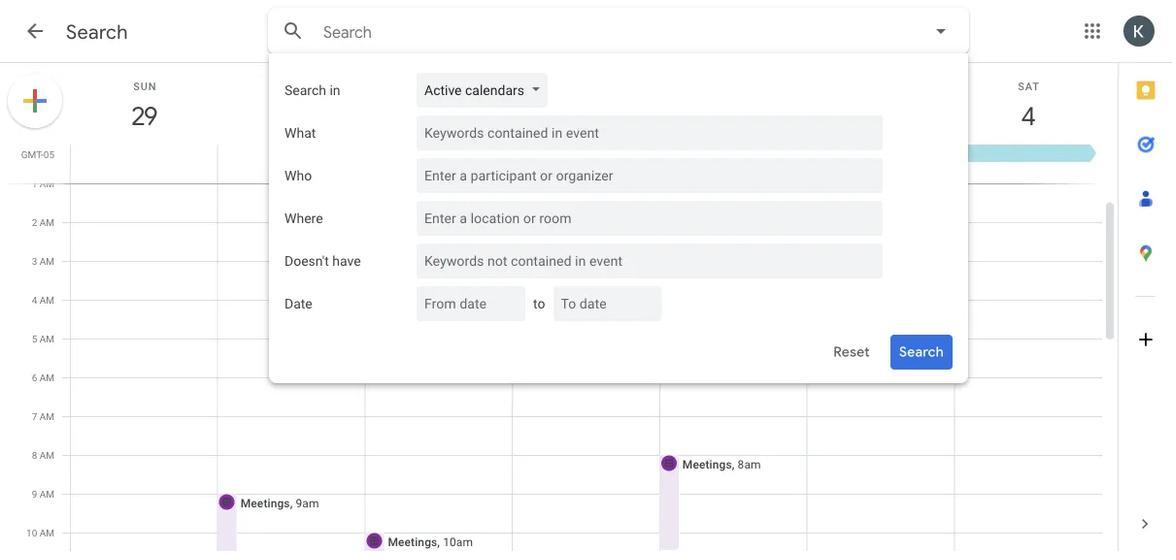 Task type: locate. For each thing, give the bounding box(es) containing it.
1 am
[[32, 178, 54, 189]]

meetings left 9am at the bottom of page
[[241, 497, 290, 510]]

row containing meetings
[[62, 145, 1102, 552]]

2 am from the top
[[40, 217, 54, 228]]

2 cell from the left
[[218, 145, 365, 184]]

8am
[[738, 458, 761, 472]]

search for search
[[66, 20, 128, 44]]

am right 6
[[40, 372, 54, 384]]

am
[[40, 178, 54, 189], [40, 217, 54, 228], [40, 255, 54, 267], [40, 294, 54, 306], [40, 333, 54, 345], [40, 372, 54, 384], [40, 411, 54, 423], [40, 450, 54, 461], [40, 489, 54, 500], [40, 527, 54, 539]]

grid containing 29
[[0, 63, 1118, 552]]

8 am from the top
[[40, 450, 54, 461]]

6
[[32, 372, 37, 384]]

0 vertical spatial search
[[66, 20, 128, 44]]

meetings left the 10am
[[388, 536, 437, 549]]

9 am
[[32, 489, 54, 500]]

am for 5 am
[[40, 333, 54, 345]]

1 vertical spatial meetings
[[241, 497, 290, 510]]

am right 7
[[40, 411, 54, 423]]

have
[[332, 253, 361, 269]]

sat 4
[[1018, 80, 1040, 132]]

indian
[[633, 166, 665, 180]]

search left in
[[285, 82, 326, 98]]

go back image
[[23, 19, 47, 43]]

row for mon
[[62, 145, 1118, 184]]

meetings left 8am in the right of the page
[[683, 458, 732, 472]]

2 vertical spatial meetings
[[388, 536, 437, 549]]

29
[[131, 101, 156, 132]]

vacation
[[517, 147, 563, 160]]

am for 1 am
[[40, 178, 54, 189]]

search
[[66, 20, 128, 44], [285, 82, 326, 98]]

2 horizontal spatial ,
[[732, 458, 735, 472]]

7 am
[[32, 411, 54, 423]]

search in
[[285, 82, 341, 98]]

2
[[32, 217, 37, 228]]

7 am from the top
[[40, 411, 54, 423]]

None search field
[[268, 8, 969, 384]]

0 horizontal spatial ,
[[290, 497, 293, 510]]

meetings for meetings , 8am
[[683, 458, 732, 472]]

0 vertical spatial meetings
[[683, 458, 732, 472]]

2 horizontal spatial meetings
[[683, 458, 732, 472]]

4 down sat at the top right of page
[[1021, 101, 1034, 132]]

4 am
[[32, 294, 54, 306]]

am right 9
[[40, 489, 54, 500]]

tab list
[[1119, 63, 1172, 497]]

From date text field
[[424, 287, 510, 321]]

4 cell from the left
[[660, 145, 807, 184]]

search inside search field
[[285, 82, 326, 98]]

am right 8
[[40, 450, 54, 461]]

4 inside sat 4
[[1021, 101, 1034, 132]]

, left the 10am
[[437, 536, 440, 549]]

meetings , 10am
[[388, 536, 473, 549]]

am down 3 am
[[40, 294, 54, 306]]

am right 2
[[40, 217, 54, 228]]

am for 8 am
[[40, 450, 54, 461]]

1 horizontal spatial meetings
[[388, 536, 437, 549]]

am right 1
[[40, 178, 54, 189]]

1 vertical spatial search
[[285, 82, 326, 98]]

to
[[533, 296, 545, 312]]

mon
[[279, 80, 306, 92]]

4 am from the top
[[40, 294, 54, 306]]

am for 10 am
[[40, 527, 54, 539]]

9 am from the top
[[40, 489, 54, 500]]

0 horizontal spatial meetings
[[241, 497, 290, 510]]

1 horizontal spatial 4
[[1021, 101, 1034, 132]]

gmt-
[[21, 149, 43, 160]]

10 am
[[26, 527, 54, 539]]

date
[[285, 296, 313, 312]]

cell
[[71, 145, 218, 184], [218, 145, 365, 184], [513, 145, 1101, 184], [660, 145, 807, 184], [807, 145, 954, 184], [954, 145, 1101, 184]]

0 horizontal spatial 4
[[32, 294, 37, 306]]

10 am from the top
[[40, 527, 54, 539]]

2 vertical spatial ,
[[437, 536, 440, 549]]

1 am from the top
[[40, 178, 54, 189]]

, left 8am in the right of the page
[[732, 458, 735, 472]]

5 am from the top
[[40, 333, 54, 345]]

Keywords contained in event text field
[[424, 116, 867, 151]]

calendars
[[465, 82, 524, 98]]

search heading
[[66, 20, 128, 44]]

search image
[[274, 12, 313, 51]]

search for search in
[[285, 82, 326, 98]]

am right 5
[[40, 333, 54, 345]]

,
[[732, 458, 735, 472], [290, 497, 293, 510], [437, 536, 440, 549]]

what
[[285, 125, 316, 141]]

0 vertical spatial 4
[[1021, 101, 1034, 132]]

4 up 5
[[32, 294, 37, 306]]

0 vertical spatial ,
[[732, 458, 735, 472]]

7
[[32, 411, 37, 423]]

am right the 3
[[40, 255, 54, 267]]

1 horizontal spatial ,
[[437, 536, 440, 549]]

3 cell from the left
[[513, 145, 1101, 184]]

first day of american indian heritage month button
[[513, 164, 749, 182]]

5 cell from the left
[[807, 145, 954, 184]]

row for 3 am
[[62, 145, 1102, 552]]

grid
[[0, 63, 1118, 552]]

8 am
[[32, 450, 54, 461]]

american
[[580, 166, 630, 180]]

1 vertical spatial 4
[[32, 294, 37, 306]]

4
[[1021, 101, 1034, 132], [32, 294, 37, 306]]

row containing halloween
[[62, 145, 1118, 184]]

6 am
[[32, 372, 54, 384]]

1 vertical spatial ,
[[290, 497, 293, 510]]

5 am
[[32, 333, 54, 345]]

sat
[[1018, 80, 1040, 92]]

meetings
[[683, 458, 732, 472], [241, 497, 290, 510], [388, 536, 437, 549]]

6 am from the top
[[40, 372, 54, 384]]

doesn't
[[285, 253, 329, 269]]

0 horizontal spatial search
[[66, 20, 128, 44]]

, left 9am at the bottom of page
[[290, 497, 293, 510]]

9
[[32, 489, 37, 500]]

Enter a location or room text field
[[424, 201, 867, 236]]

am for 4 am
[[40, 294, 54, 306]]

1 horizontal spatial search
[[285, 82, 326, 98]]

am right the 10
[[40, 527, 54, 539]]

day
[[544, 166, 563, 180]]

3 am from the top
[[40, 255, 54, 267]]

row
[[62, 145, 1118, 184], [62, 145, 1102, 552]]

search right "go back" icon
[[66, 20, 128, 44]]



Task type: vqa. For each thing, say whether or not it's contained in the screenshot.
search for people to meet text field
no



Task type: describe. For each thing, give the bounding box(es) containing it.
halloween
[[370, 147, 425, 160]]

4 link
[[1006, 94, 1051, 139]]

who
[[285, 168, 312, 184]]

vacation button
[[513, 145, 1099, 162]]

6 cell from the left
[[954, 145, 1101, 184]]

am for 2 am
[[40, 217, 54, 228]]

am for 3 am
[[40, 255, 54, 267]]

To date text field
[[561, 287, 646, 321]]

3 am
[[32, 255, 54, 267]]

first
[[517, 166, 541, 180]]

Search text field
[[323, 22, 875, 42]]

Keywords not contained in event text field
[[424, 244, 867, 279]]

1
[[32, 178, 37, 189]]

gmt-05
[[21, 149, 54, 160]]

, for 9am
[[290, 497, 293, 510]]

meetings , 8am
[[683, 458, 761, 472]]

active calendars
[[424, 82, 524, 98]]

Enter a participant or organizer text field
[[424, 158, 867, 193]]

, for 8am
[[732, 458, 735, 472]]

am for 7 am
[[40, 411, 54, 423]]

cell containing vacation
[[513, 145, 1101, 184]]

10
[[26, 527, 37, 539]]

3
[[32, 255, 37, 267]]

of
[[566, 166, 577, 180]]

1 cell from the left
[[71, 145, 218, 184]]

sun
[[133, 80, 157, 92]]

9am
[[296, 497, 319, 510]]

month
[[715, 166, 749, 180]]

5
[[32, 333, 37, 345]]

meetings , 9am
[[241, 497, 319, 510]]

, for 10am
[[437, 536, 440, 549]]

first day of american indian heritage month
[[517, 166, 749, 180]]

active
[[424, 82, 462, 98]]

8
[[32, 450, 37, 461]]

none search field containing search in
[[268, 8, 969, 384]]

where
[[285, 210, 323, 226]]

doesn't have
[[285, 253, 361, 269]]

in
[[330, 82, 341, 98]]

heritage
[[668, 166, 712, 180]]

2 am
[[32, 217, 54, 228]]

search options image
[[922, 12, 961, 51]]

sun 29
[[131, 80, 157, 132]]

10am
[[443, 536, 473, 549]]

meetings for meetings , 9am
[[241, 497, 290, 510]]

halloween button
[[365, 145, 501, 162]]

meetings for meetings , 10am
[[388, 536, 437, 549]]

am for 6 am
[[40, 372, 54, 384]]

29 link
[[122, 94, 167, 139]]

05
[[43, 149, 54, 160]]

am for 9 am
[[40, 489, 54, 500]]



